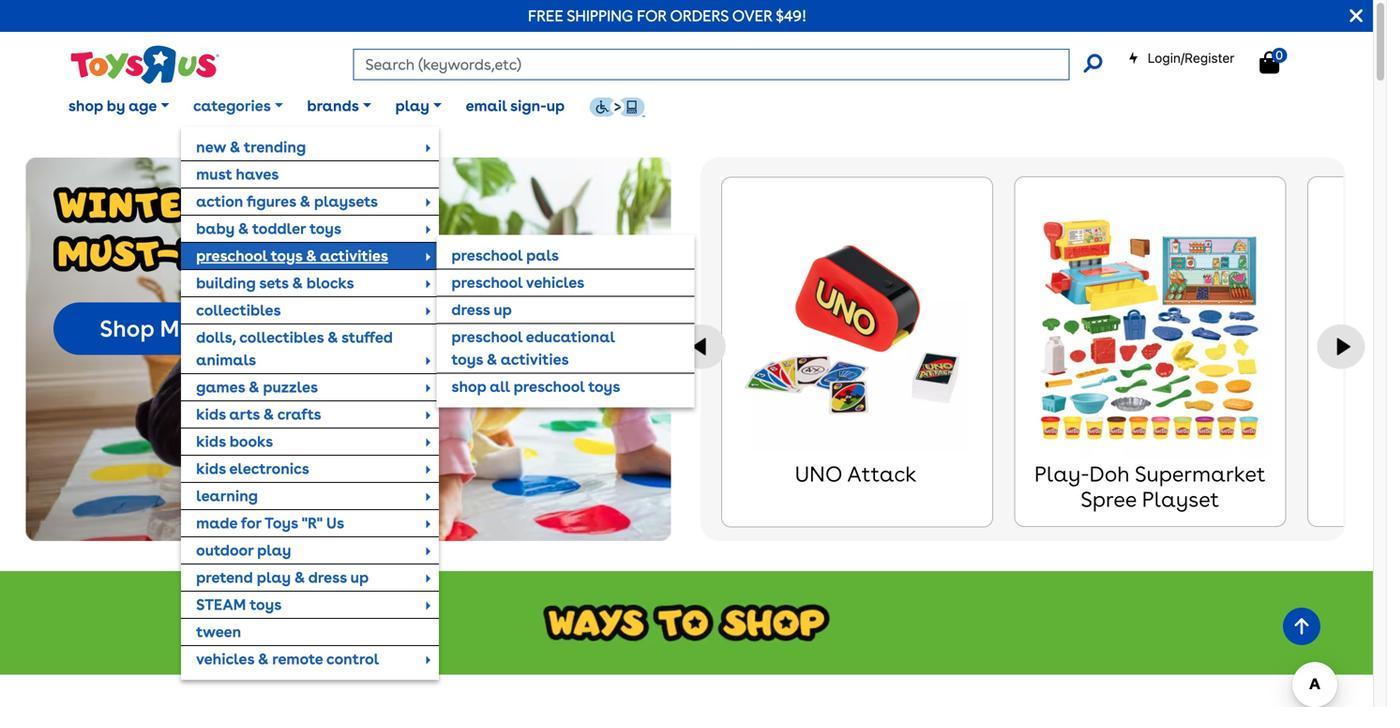 Task type: describe. For each thing, give the bounding box(es) containing it.
$49!
[[776, 7, 807, 25]]

& up arts
[[249, 378, 259, 396]]

preschool toys & activities
[[196, 247, 388, 265]]

over
[[733, 7, 773, 25]]

preschool pals link
[[437, 242, 695, 269]]

free
[[528, 7, 564, 25]]

pals
[[527, 246, 559, 265]]

kids books button
[[181, 429, 439, 455]]

by
[[107, 97, 125, 115]]

kids arts & crafts button
[[181, 401, 439, 428]]

login/register button
[[1129, 49, 1235, 68]]

& right new
[[230, 138, 240, 156]]

control
[[327, 650, 379, 668]]

email
[[466, 97, 507, 115]]

0 vertical spatial collectibles
[[196, 301, 281, 319]]

orders
[[670, 7, 729, 25]]

this icon serves as a link to download the essential accessibility assistive technology app for individuals with physical disabilities. it is featured as part of our commitment to diversity and inclusion. image
[[589, 97, 645, 117]]

all
[[490, 378, 510, 396]]

playsets
[[314, 192, 378, 210]]

us
[[327, 514, 344, 532]]

baby & toddler toys button
[[181, 216, 439, 242]]

pretend
[[196, 568, 253, 587]]

up inside "building sets & blocks collectibles dolls, collectibles & stuffed animals games & puzzles kids arts & crafts kids books kids electronics learning made for toys "r" us outdoor play pretend play & dress up steam toys tween vehicles & remote control"
[[351, 568, 369, 587]]

baby
[[196, 219, 235, 238]]

play inside dropdown button
[[395, 97, 430, 115]]

& right sets
[[292, 274, 303, 292]]

vehicles inside "building sets & blocks collectibles dolls, collectibles & stuffed animals games & puzzles kids arts & crafts kids books kids electronics learning made for toys "r" us outdoor play pretend play & dress up steam toys tween vehicles & remote control"
[[196, 650, 255, 668]]

toys inside new & trending must haves action figures & playsets baby & toddler toys
[[310, 219, 342, 238]]

vehicles & remote control button
[[181, 646, 439, 673]]

categories
[[193, 97, 271, 115]]

games & puzzles button
[[181, 374, 439, 401]]

sets
[[259, 274, 289, 292]]

outdoor play button
[[181, 538, 439, 564]]

outdoor
[[196, 541, 254, 560]]

preschool vehicles link
[[437, 270, 695, 296]]

vehicles inside preschool pals preschool vehicles dress up preschool educational toys & activities shop all preschool toys
[[526, 273, 585, 292]]

puzzles
[[263, 378, 318, 396]]

sign-
[[510, 97, 547, 115]]

must haves link
[[181, 161, 439, 188]]

dress up link
[[437, 297, 695, 323]]

preschool down preschool educational toys & activities 'link'
[[514, 378, 585, 396]]

free shipping for orders over $49!
[[528, 7, 807, 25]]

action figures & playsets button
[[181, 188, 439, 215]]

building sets & blocks collectibles dolls, collectibles & stuffed animals games & puzzles kids arts & crafts kids books kids electronics learning made for toys "r" us outdoor play pretend play & dress up steam toys tween vehicles & remote control
[[196, 274, 393, 668]]

steam
[[196, 596, 246, 614]]

kids electronics button
[[181, 456, 439, 482]]

stuffed
[[342, 328, 393, 347]]

& down outdoor play 'dropdown button' on the left bottom of the page
[[294, 568, 305, 587]]

building sets & blocks button
[[181, 270, 439, 296]]

play button
[[383, 83, 454, 129]]

categories button
[[181, 83, 295, 129]]

blocks
[[307, 274, 354, 292]]

action
[[196, 192, 243, 210]]

tween
[[196, 623, 241, 641]]

made for toys "r" us button
[[181, 510, 439, 537]]

new & trending must haves action figures & playsets baby & toddler toys
[[196, 138, 378, 238]]

new & trending button
[[181, 134, 439, 160]]

preschool-learning-toys menu
[[437, 235, 695, 408]]

preschool educational toys & activities link
[[437, 324, 695, 373]]

& left "stuffed"
[[327, 328, 338, 347]]

preschool toys & activities button
[[181, 243, 439, 269]]

0
[[1276, 48, 1284, 62]]

building
[[196, 274, 256, 292]]

login/register
[[1148, 50, 1235, 66]]

& right baby
[[238, 219, 249, 238]]

dress inside preschool pals preschool vehicles dress up preschool educational toys & activities shop all preschool toys
[[452, 301, 490, 319]]

learning button
[[181, 483, 439, 509]]

& left remote on the bottom left
[[258, 650, 269, 668]]

made
[[196, 514, 237, 532]]

2 vertical spatial play
[[257, 568, 291, 587]]

pretend play & dress up button
[[181, 565, 439, 591]]

shop must-haves
[[100, 315, 293, 343]]

twister hero image desktop image
[[26, 157, 671, 541]]

new
[[196, 138, 226, 156]]

age
[[129, 97, 157, 115]]

for
[[241, 514, 261, 532]]

up inside "link"
[[547, 97, 565, 115]]

remote
[[272, 650, 323, 668]]

1 vertical spatial play
[[257, 541, 291, 560]]

haves
[[224, 315, 293, 343]]

activities inside preschool pals preschool vehicles dress up preschool educational toys & activities shop all preschool toys
[[501, 350, 569, 369]]



Task type: vqa. For each thing, say whether or not it's contained in the screenshot.
must haves link
yes



Task type: locate. For each thing, give the bounding box(es) containing it.
0 vertical spatial vehicles
[[526, 273, 585, 292]]

toys inside "building sets & blocks collectibles dolls, collectibles & stuffed animals games & puzzles kids arts & crafts kids books kids electronics learning made for toys "r" us outdoor play pretend play & dress up steam toys tween vehicles & remote control"
[[250, 596, 282, 614]]

1 vertical spatial dress
[[308, 568, 347, 587]]

activities inside dropdown button
[[320, 247, 388, 265]]

activities up shop all preschool toys link
[[501, 350, 569, 369]]

1 vertical spatial activities
[[501, 350, 569, 369]]

0 horizontal spatial vehicles
[[196, 650, 255, 668]]

1 horizontal spatial vehicles
[[526, 273, 585, 292]]

animals
[[196, 351, 256, 369]]

3 kids from the top
[[196, 460, 226, 478]]

0 vertical spatial dress
[[452, 301, 490, 319]]

preschool up all
[[452, 328, 523, 346]]

0 horizontal spatial activities
[[320, 247, 388, 265]]

collectibles down the collectibles dropdown button
[[239, 328, 324, 347]]

kids down games
[[196, 405, 226, 423]]

collectibles
[[196, 301, 281, 319], [239, 328, 324, 347]]

vehicles down preschool pals link
[[526, 273, 585, 292]]

email sign-up
[[466, 97, 565, 115]]

kids up learning
[[196, 460, 226, 478]]

up down preschool vehicles link on the top of the page
[[494, 301, 512, 319]]

& inside dropdown button
[[306, 247, 317, 265]]

2 vertical spatial kids
[[196, 460, 226, 478]]

arts
[[229, 405, 260, 423]]

shop inside dropdown button
[[68, 97, 103, 115]]

& up all
[[487, 350, 498, 369]]

tween link
[[181, 619, 439, 645]]

0 vertical spatial shop
[[68, 97, 103, 115]]

preschool inside dropdown button
[[196, 247, 267, 265]]

books
[[230, 432, 273, 451]]

toys
[[265, 514, 298, 532]]

1 kids from the top
[[196, 405, 226, 423]]

up inside preschool pals preschool vehicles dress up preschool educational toys & activities shop all preschool toys
[[494, 301, 512, 319]]

& right arts
[[263, 405, 274, 423]]

must-
[[160, 315, 224, 343]]

& inside preschool pals preschool vehicles dress up preschool educational toys & activities shop all preschool toys
[[487, 350, 498, 369]]

activities up the 'blocks'
[[320, 247, 388, 265]]

preschool
[[452, 246, 523, 265], [196, 247, 267, 265], [452, 273, 523, 292], [452, 328, 523, 346], [514, 378, 585, 396]]

kids left the books
[[196, 432, 226, 451]]

brands button
[[295, 83, 383, 129]]

0 vertical spatial up
[[547, 97, 565, 115]]

educational
[[526, 328, 616, 346]]

crafts
[[277, 405, 321, 423]]

winter must haves image
[[54, 187, 306, 272]]

& down baby & toddler toys popup button
[[306, 247, 317, 265]]

0 vertical spatial kids
[[196, 405, 226, 423]]

None search field
[[353, 49, 1103, 80]]

shop all preschool toys link
[[437, 374, 695, 400]]

ways to shop image
[[0, 571, 1374, 675]]

1 vertical spatial collectibles
[[239, 328, 324, 347]]

shop by age
[[68, 97, 157, 115]]

shop
[[68, 97, 103, 115], [452, 378, 486, 396]]

1 horizontal spatial up
[[494, 301, 512, 319]]

shop by age button
[[56, 83, 181, 129]]

1 vertical spatial vehicles
[[196, 650, 255, 668]]

shipping
[[567, 7, 633, 25]]

2 kids from the top
[[196, 432, 226, 451]]

go to previous image
[[679, 325, 726, 369]]

email sign-up link
[[454, 83, 577, 129]]

up left this icon serves as a link to download the essential accessibility assistive technology app for individuals with physical disabilities. it is featured as part of our commitment to diversity and inclusion.
[[547, 97, 565, 115]]

1 vertical spatial kids
[[196, 432, 226, 451]]

2 horizontal spatial up
[[547, 97, 565, 115]]

dolls,
[[196, 328, 236, 347]]

dress inside "building sets & blocks collectibles dolls, collectibles & stuffed animals games & puzzles kids arts & crafts kids books kids electronics learning made for toys "r" us outdoor play pretend play & dress up steam toys tween vehicles & remote control"
[[308, 568, 347, 587]]

toys
[[310, 219, 342, 238], [271, 247, 303, 265], [452, 350, 483, 369], [588, 378, 620, 396], [250, 596, 282, 614]]

kids
[[196, 405, 226, 423], [196, 432, 226, 451], [196, 460, 226, 478]]

preschool down preschool pals link
[[452, 273, 523, 292]]

haves
[[236, 165, 279, 183]]

preschool left pals
[[452, 246, 523, 265]]

1 vertical spatial up
[[494, 301, 512, 319]]

shop inside preschool pals preschool vehicles dress up preschool educational toys & activities shop all preschool toys
[[452, 378, 486, 396]]

play
[[395, 97, 430, 115], [257, 541, 291, 560], [257, 568, 291, 587]]

1 horizontal spatial activities
[[501, 350, 569, 369]]

0 link
[[1260, 48, 1299, 75]]

go to next image
[[1318, 325, 1366, 369]]

menu bar
[[56, 73, 1374, 680]]

electronics
[[229, 460, 309, 478]]

& down must haves link
[[300, 192, 310, 210]]

vehicles down tween
[[196, 650, 255, 668]]

games
[[196, 378, 245, 396]]

learning
[[196, 487, 258, 505]]

trending
[[244, 138, 306, 156]]

collectibles down the building
[[196, 301, 281, 319]]

shop left all
[[452, 378, 486, 396]]

1 horizontal spatial shop
[[452, 378, 486, 396]]

play down toys
[[257, 541, 291, 560]]

vehicles
[[526, 273, 585, 292], [196, 650, 255, 668]]

1 horizontal spatial dress
[[452, 301, 490, 319]]

toys r us image
[[69, 43, 219, 86]]

steam toys button
[[181, 592, 439, 618]]

toddler
[[252, 219, 306, 238]]

shop left by
[[68, 97, 103, 115]]

0 vertical spatial play
[[395, 97, 430, 115]]

shop by category menu
[[181, 127, 695, 680]]

dress down outdoor play 'dropdown button' on the left bottom of the page
[[308, 568, 347, 587]]

2 vertical spatial up
[[351, 568, 369, 587]]

0 vertical spatial activities
[[320, 247, 388, 265]]

for
[[637, 7, 667, 25]]

0 horizontal spatial dress
[[308, 568, 347, 587]]

free shipping for orders over $49! link
[[528, 7, 807, 25]]

0 horizontal spatial up
[[351, 568, 369, 587]]

play down outdoor play 'dropdown button' on the left bottom of the page
[[257, 568, 291, 587]]

dress
[[452, 301, 490, 319], [308, 568, 347, 587]]

preschool pals preschool vehicles dress up preschool educational toys & activities shop all preschool toys
[[452, 246, 620, 396]]

up
[[547, 97, 565, 115], [494, 301, 512, 319], [351, 568, 369, 587]]

activities
[[320, 247, 388, 265], [501, 350, 569, 369]]

up down outdoor play 'dropdown button' on the left bottom of the page
[[351, 568, 369, 587]]

1 vertical spatial shop
[[452, 378, 486, 396]]

play right brands dropdown button
[[395, 97, 430, 115]]

shop
[[100, 315, 154, 343]]

"r"
[[302, 514, 323, 532]]

must
[[196, 165, 232, 183]]

&
[[230, 138, 240, 156], [300, 192, 310, 210], [238, 219, 249, 238], [306, 247, 317, 265], [292, 274, 303, 292], [327, 328, 338, 347], [487, 350, 498, 369], [249, 378, 259, 396], [263, 405, 274, 423], [294, 568, 305, 587], [258, 650, 269, 668]]

dress up all
[[452, 301, 490, 319]]

Enter Keyword or Item No. search field
[[353, 49, 1070, 80]]

menu bar containing shop by age
[[56, 73, 1374, 680]]

preschool up the building
[[196, 247, 267, 265]]

toys inside dropdown button
[[271, 247, 303, 265]]

0 horizontal spatial shop
[[68, 97, 103, 115]]

figures
[[247, 192, 296, 210]]

shopping bag image
[[1260, 51, 1280, 74]]

dolls, collectibles & stuffed animals button
[[181, 325, 439, 373]]

collectibles button
[[181, 297, 439, 324]]

brands
[[307, 97, 359, 115]]

close button image
[[1350, 6, 1363, 26]]



